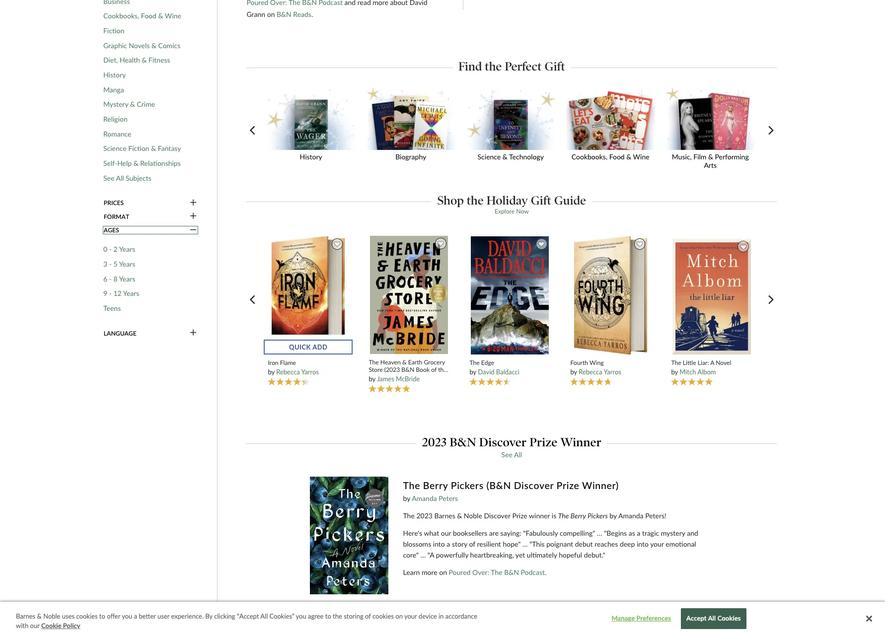 Task type: vqa. For each thing, say whether or not it's contained in the screenshot.
up to 30% off pre-orders
no



Task type: locate. For each thing, give the bounding box(es) containing it.
1 horizontal spatial noble
[[464, 512, 482, 520]]

1 vertical spatial and
[[687, 529, 699, 538]]

you right offer
[[122, 613, 132, 621]]

manage
[[612, 615, 635, 623]]

winner
[[561, 435, 602, 450]]

1 vertical spatial cookbooks, food & wine
[[572, 152, 650, 161]]

the up here's on the left bottom
[[403, 512, 415, 520]]

0 vertical spatial …
[[597, 529, 603, 538]]

3
[[103, 260, 107, 268]]

fiction up graphic
[[103, 26, 124, 35]]

the for 2023
[[403, 512, 415, 520]]

1 horizontal spatial and
[[687, 529, 699, 538]]

1 horizontal spatial on
[[396, 613, 403, 621]]

6
[[103, 275, 107, 283]]

rebecca down wing
[[579, 368, 603, 376]]

0 horizontal spatial a
[[134, 613, 137, 621]]

- for 6
[[109, 275, 112, 283]]

1 horizontal spatial rebecca
[[579, 368, 603, 376]]

b&n reads link
[[277, 10, 312, 19]]

rebecca down flame
[[276, 368, 300, 376]]

1 horizontal spatial a
[[447, 540, 450, 548]]

0 vertical spatial discover
[[479, 435, 527, 450]]

by james mcbride
[[369, 375, 420, 383]]

the inside the little liar: a novel by mitch albom
[[672, 359, 682, 367]]

iron
[[268, 359, 279, 367]]

0 vertical spatial .
[[312, 10, 313, 19]]

0 vertical spatial a
[[637, 529, 641, 538]]

fantasy
[[158, 144, 181, 153]]

& inside self-help & relationships link
[[134, 159, 138, 167]]

by down the store
[[369, 375, 376, 383]]

1 vertical spatial prize
[[557, 480, 580, 491]]

the inside the heaven & earth grocery store (2023 b&n book of the year)
[[438, 366, 447, 374]]

history link
[[103, 71, 126, 79], [263, 88, 363, 167]]

fiction
[[103, 26, 124, 35], [128, 144, 149, 153], [551, 617, 588, 632]]

& inside diet, health & fitness link
[[142, 56, 147, 64]]

noble up cookie
[[43, 613, 60, 621]]

0 vertical spatial on
[[267, 10, 275, 19]]

0 vertical spatial wine
[[165, 12, 181, 20]]

year)
[[369, 374, 382, 381]]

prize left winner at the right bottom
[[530, 435, 558, 450]]

david down edge
[[478, 368, 495, 376]]

a left story
[[447, 540, 450, 548]]

amanda up the as
[[619, 512, 644, 520]]

on left device
[[396, 613, 403, 621]]

1 vertical spatial noble
[[43, 613, 60, 621]]

david right about
[[410, 0, 428, 7]]

1 horizontal spatial into
[[637, 540, 649, 548]]

cookbooks, food & wine image
[[563, 88, 659, 150]]

cookie policy
[[41, 622, 80, 630]]

pickers inside the berry pickers (b&n discover prize winner) by amanda peters
[[451, 480, 484, 491]]

1 vertical spatial more
[[422, 568, 438, 577]]

food
[[141, 12, 156, 20], [610, 152, 625, 161]]

0 horizontal spatial barnes
[[16, 613, 35, 621]]

& right health
[[142, 56, 147, 64]]

see all link
[[502, 451, 522, 459]]

0 horizontal spatial berry
[[423, 480, 448, 491]]

0 horizontal spatial cookies
[[76, 613, 98, 621]]

the heaven & earth grocery store (2023 b&n book of the year)
[[369, 359, 447, 381]]

1 yarros from the left
[[301, 368, 319, 376]]

3 - from the top
[[109, 275, 112, 283]]

yarros down fourth wing link
[[604, 368, 622, 376]]

story
[[452, 540, 468, 548]]

yarros inside fourth wing by rebecca yarros
[[604, 368, 622, 376]]

9 - 12 years link
[[103, 289, 139, 298]]

into down what
[[433, 540, 445, 548]]

0 horizontal spatial noble
[[43, 613, 60, 621]]

0 horizontal spatial david
[[410, 0, 428, 7]]

gift inside shop the holiday gift guide explore now
[[531, 193, 552, 208]]

& up cookie
[[37, 613, 42, 621]]

9
[[103, 289, 107, 298]]

read
[[358, 0, 371, 7]]

a right the as
[[637, 529, 641, 538]]

mystery
[[103, 100, 128, 108]]

see down self-
[[103, 174, 114, 182]]

& up booksellers
[[457, 512, 462, 520]]

the down grocery
[[438, 366, 447, 374]]

1 rebecca from the left
[[276, 368, 300, 376]]

our right with
[[30, 622, 40, 630]]

0 vertical spatial cookbooks, food & wine link
[[103, 12, 181, 20]]

cookbooks, food & wine down the cookbooks, food & wine image
[[572, 152, 650, 161]]

and inside here's what our booksellers are saying: "fabulously compelling" … "begins as a tragic mystery and blossoms into a story of resilient hope" … "this poignant debut reaches deep into your emotional core" … "a powerfully heartbreaking, yet ultimately hopeful debut."
[[687, 529, 699, 538]]

teens link
[[103, 304, 121, 313]]

graphic novels & comics link
[[103, 41, 181, 50]]

rebecca yarros link for iron flame by rebecca yarros
[[276, 368, 319, 376]]

barnes inside barnes & noble uses cookies to offer you a better user experience. by clicking "accept all cookies" you agree to the storing of cookies on your device in accordance with our
[[16, 613, 35, 621]]

the inside the berry pickers (b&n discover prize winner) by amanda peters
[[403, 480, 420, 491]]

and left read
[[345, 0, 356, 7]]

& inside music, film & performing arts
[[709, 152, 714, 161]]

a inside barnes & noble uses cookies to offer you a better user experience. by clicking "accept all cookies" you agree to the storing of cookies on your device in accordance with our
[[134, 613, 137, 621]]

1 vertical spatial cookbooks, food & wine link
[[563, 88, 663, 167]]

amanda left peters
[[412, 494, 437, 503]]

discover inside the 2023 b&n discover prize winner see all
[[479, 435, 527, 450]]

add
[[313, 343, 328, 351]]

the inside the edge by david baldacci
[[470, 359, 480, 367]]

rebecca inside fourth wing by rebecca yarros
[[579, 368, 603, 376]]

food down the cookbooks, food & wine image
[[610, 152, 625, 161]]

preferences
[[637, 615, 671, 623]]

deep
[[620, 540, 635, 548]]

you left the agree
[[296, 613, 306, 621]]

2 vertical spatial on
[[396, 613, 403, 621]]

on inside barnes & noble uses cookies to offer you a better user experience. by clicking "accept all cookies" you agree to the storing of cookies on your device in accordance with our
[[396, 613, 403, 621]]

1 horizontal spatial cookies
[[373, 613, 394, 621]]

berry up amanda peters link
[[423, 480, 448, 491]]

the left little
[[672, 359, 682, 367]]

0
[[103, 245, 107, 254]]

2 vertical spatial a
[[134, 613, 137, 621]]

1 - from the top
[[109, 245, 112, 254]]

2023
[[422, 435, 447, 450], [417, 512, 433, 520]]

b&n inside the 2023 b&n discover prize winner see all
[[450, 435, 476, 450]]

see up (b&n
[[502, 451, 513, 459]]

- left 8
[[109, 275, 112, 283]]

the right give
[[463, 617, 480, 632]]

& left fantasy
[[151, 144, 156, 153]]

format button
[[103, 212, 198, 221]]

years right 2
[[119, 245, 135, 254]]

years for 6 - 8 years
[[119, 275, 135, 283]]

history image
[[263, 88, 359, 150]]

shop
[[438, 193, 464, 208]]

prices button
[[103, 199, 198, 208]]

& inside barnes & noble uses cookies to offer you a better user experience. by clicking "accept all cookies" you agree to the storing of cookies on your device in accordance with our
[[37, 613, 42, 621]]

barnes & noble uses cookies to offer you a better user experience. by clicking "accept all cookies" you agree to the storing of cookies on your device in accordance with our
[[16, 613, 478, 630]]

comics
[[158, 41, 181, 50]]

cookies up policy
[[76, 613, 98, 621]]

0 horizontal spatial science
[[103, 144, 127, 153]]

0 horizontal spatial your
[[404, 613, 417, 621]]

years right 5
[[119, 260, 135, 268]]

your left device
[[404, 613, 417, 621]]

0 horizontal spatial to
[[99, 613, 105, 621]]

& left earth at left bottom
[[402, 359, 407, 366]]

shop the holiday gift guide explore now
[[438, 193, 586, 215]]

by inside the berry pickers (b&n discover prize winner) by amanda peters
[[403, 494, 410, 503]]

2 vertical spatial prize
[[513, 512, 528, 520]]

0 horizontal spatial into
[[433, 540, 445, 548]]

history up manga
[[103, 71, 126, 79]]

experience.
[[171, 613, 204, 621]]

mitch albom link
[[680, 368, 716, 376]]

noble up booksellers
[[464, 512, 482, 520]]

1 vertical spatial discover
[[514, 480, 554, 491]]

0 vertical spatial david
[[410, 0, 428, 7]]

gift left guide
[[531, 193, 552, 208]]

b&n
[[277, 10, 292, 19], [402, 366, 415, 374], [450, 435, 476, 450], [504, 568, 519, 577]]

1 horizontal spatial see
[[502, 451, 513, 459]]

by left mitch
[[672, 368, 678, 376]]

& inside science fiction & fantasy link
[[151, 144, 156, 153]]

cookbooks, food & wine up graphic novels & comics
[[103, 12, 181, 20]]

yarros for iron flame by rebecca yarros
[[301, 368, 319, 376]]

barnes down peters
[[435, 512, 456, 520]]

into down "tragic"
[[637, 540, 649, 548]]

1 horizontal spatial more
[[422, 568, 438, 577]]

of left good
[[506, 617, 517, 632]]

rebecca yarros link down wing
[[579, 368, 622, 376]]

on left poured
[[439, 568, 447, 577]]

.
[[312, 10, 313, 19], [545, 568, 547, 577]]

policy
[[63, 622, 80, 630]]

the berry pickers (b&n discover prize winner) image
[[310, 477, 389, 595]]

powerfully
[[436, 551, 469, 559]]

- inside "link"
[[109, 275, 112, 283]]

yarros down 'iron flame' link
[[301, 368, 319, 376]]

hopeful
[[559, 551, 582, 559]]

years for 3 - 5 years
[[119, 260, 135, 268]]

your inside here's what our booksellers are saying: "fabulously compelling" … "begins as a tragic mystery and blossoms into a story of resilient hope" … "this poignant debut reaches deep into your emotional core" … "a powerfully heartbreaking, yet ultimately hopeful debut."
[[651, 540, 664, 548]]

0 vertical spatial more
[[373, 0, 389, 7]]

1 vertical spatial cookbooks,
[[572, 152, 608, 161]]

pickers up peters
[[451, 480, 484, 491]]

years inside '6 - 8 years' "link"
[[119, 275, 135, 283]]

rebecca for fourth wing by rebecca yarros
[[579, 368, 603, 376]]

science & technology image
[[463, 88, 559, 150]]

gift right accordance
[[483, 617, 503, 632]]

0 vertical spatial barnes
[[435, 512, 456, 520]]

rebecca yarros link down flame
[[276, 368, 319, 376]]

1 vertical spatial fiction
[[128, 144, 149, 153]]

0 horizontal spatial see
[[103, 174, 114, 182]]

1 vertical spatial see
[[502, 451, 513, 459]]

music, film & performing arts image
[[663, 88, 759, 150]]

cookbooks, food & wine
[[103, 12, 181, 20], [572, 152, 650, 161]]

1 horizontal spatial food
[[610, 152, 625, 161]]

the inside shop the holiday gift guide explore now
[[467, 193, 484, 208]]

1 vertical spatial barnes
[[16, 613, 35, 621]]

by down iron
[[268, 368, 275, 376]]

1 vertical spatial your
[[404, 613, 417, 621]]

1 horizontal spatial you
[[296, 613, 306, 621]]

by left amanda peters link
[[403, 494, 410, 503]]

2 - from the top
[[109, 260, 112, 268]]

2 horizontal spatial a
[[637, 529, 641, 538]]

2 rebecca yarros link from the left
[[579, 368, 622, 376]]

wine left the music,
[[633, 152, 650, 161]]

discover
[[479, 435, 527, 450], [514, 480, 554, 491], [484, 512, 511, 520]]

cookies right storing
[[373, 613, 394, 621]]

berry up compelling"
[[571, 512, 586, 520]]

see inside the 2023 b&n discover prize winner see all
[[502, 451, 513, 459]]

1 vertical spatial amanda
[[619, 512, 644, 520]]

discover up "the 2023 barnes & noble discover prize winner is the berry pickers by amanda peters!"
[[514, 480, 554, 491]]

minus arrow image
[[190, 199, 197, 208]]

berry inside the berry pickers (b&n discover prize winner) by amanda peters
[[423, 480, 448, 491]]

quick add button
[[264, 340, 353, 355]]

2 horizontal spatial …
[[597, 529, 603, 538]]

by down the "fourth"
[[571, 368, 577, 376]]

1 horizontal spatial history link
[[263, 88, 363, 167]]

pickers
[[451, 480, 484, 491], [588, 512, 608, 520]]

science inside science & technology "link"
[[478, 152, 501, 161]]

1 horizontal spatial to
[[325, 613, 331, 621]]

2 horizontal spatial on
[[439, 568, 447, 577]]

gift
[[545, 59, 565, 73], [531, 193, 552, 208], [483, 617, 503, 632]]

the for shop
[[467, 193, 484, 208]]

music,
[[672, 152, 692, 161]]

1 rebecca yarros link from the left
[[276, 368, 319, 376]]

0 horizontal spatial history
[[103, 71, 126, 79]]

0 horizontal spatial rebecca
[[276, 368, 300, 376]]

discover up see all link in the right of the page
[[479, 435, 527, 450]]

science inside science fiction & fantasy link
[[103, 144, 127, 153]]

religion
[[103, 115, 128, 123]]

1 horizontal spatial your
[[651, 540, 664, 548]]

the for edge
[[470, 359, 480, 367]]

years
[[119, 245, 135, 254], [119, 260, 135, 268], [119, 275, 135, 283], [123, 289, 139, 298]]

1 you from the left
[[122, 613, 132, 621]]

1 horizontal spatial history
[[300, 152, 322, 161]]

0 vertical spatial berry
[[423, 480, 448, 491]]

mystery & crime
[[103, 100, 155, 108]]

here's what our booksellers are saying: "fabulously compelling" … "begins as a tragic mystery and blossoms into a story of resilient hope" … "this poignant debut reaches deep into your emotional core" … "a powerfully heartbreaking, yet ultimately hopeful debut."
[[403, 529, 699, 559]]

2 you from the left
[[296, 613, 306, 621]]

the up the store
[[369, 359, 379, 366]]

1 into from the left
[[433, 540, 445, 548]]

the 2023 barnes & noble discover prize winner is the berry pickers by amanda peters!
[[403, 512, 667, 520]]

the right shop
[[467, 193, 484, 208]]

privacy alert dialog
[[0, 602, 885, 637]]

barnes up with
[[16, 613, 35, 621]]

0 horizontal spatial more
[[373, 0, 389, 7]]

discover inside the berry pickers (b&n discover prize winner) by amanda peters
[[514, 480, 554, 491]]

fourth wing by rebecca yarros
[[571, 359, 622, 376]]

0 vertical spatial and
[[345, 0, 356, 7]]

years right the 12
[[123, 289, 139, 298]]

the up amanda peters link
[[403, 480, 420, 491]]

… up yet
[[523, 540, 528, 548]]

1 horizontal spatial science
[[478, 152, 501, 161]]

science down romance link
[[103, 144, 127, 153]]

rebecca inside iron flame by rebecca yarros
[[276, 368, 300, 376]]

history down history image
[[300, 152, 322, 161]]

on
[[267, 10, 275, 19], [439, 568, 447, 577], [396, 613, 403, 621]]

0 horizontal spatial .
[[312, 10, 313, 19]]

poignant
[[547, 540, 574, 548]]

1 vertical spatial a
[[447, 540, 450, 548]]

amanda inside the berry pickers (b&n discover prize winner) by amanda peters
[[412, 494, 437, 503]]

0 horizontal spatial yarros
[[301, 368, 319, 376]]

our right what
[[441, 529, 451, 538]]

years right 8
[[119, 275, 135, 283]]

all up the berry pickers (b&n discover prize winner) by amanda peters
[[514, 451, 522, 459]]

fiction up the self-help & relationships on the left top of the page
[[128, 144, 149, 153]]

- right 0
[[109, 245, 112, 254]]

cookie policy link
[[41, 622, 80, 632]]

3 - 5 years
[[103, 260, 135, 268]]

the inside the heaven & earth grocery store (2023 b&n book of the year)
[[369, 359, 379, 366]]

0 horizontal spatial rebecca yarros link
[[276, 368, 319, 376]]

self-
[[103, 159, 117, 167]]

a left 'better'
[[134, 613, 137, 621]]

the left storing
[[333, 613, 342, 621]]

0 vertical spatial gift
[[545, 59, 565, 73]]

david inside and read more about david grann on
[[410, 0, 428, 7]]

our inside barnes & noble uses cookies to offer you a better user experience. by clicking "accept all cookies" you agree to the storing of cookies on your device in accordance with our
[[30, 622, 40, 630]]

the little liar: a novel image
[[672, 239, 752, 355]]

- right 9
[[109, 289, 112, 298]]

0 vertical spatial fiction
[[103, 26, 124, 35]]

and up emotional
[[687, 529, 699, 538]]

cookbooks, down the cookbooks, food & wine image
[[572, 152, 608, 161]]

2 vertical spatial fiction
[[551, 617, 588, 632]]

0 vertical spatial 2023
[[422, 435, 447, 450]]

more
[[373, 0, 389, 7], [422, 568, 438, 577]]

wine
[[165, 12, 181, 20], [633, 152, 650, 161]]

guide
[[554, 193, 586, 208]]

… up reaches
[[597, 529, 603, 538]]

agree
[[308, 613, 324, 621]]

the left edge
[[470, 359, 480, 367]]

help
[[117, 159, 132, 167]]

to right the agree
[[325, 613, 331, 621]]

0 vertical spatial cookbooks, food & wine
[[103, 12, 181, 20]]

the right find
[[485, 59, 502, 73]]

discover up are
[[484, 512, 511, 520]]

b&n inside the heaven & earth grocery store (2023 b&n book of the year)
[[402, 366, 415, 374]]

& inside mystery & crime link
[[130, 100, 135, 108]]

the right over:
[[491, 568, 503, 577]]

romance link
[[103, 130, 131, 138]]

yarros inside iron flame by rebecca yarros
[[301, 368, 319, 376]]

&
[[158, 12, 163, 20], [152, 41, 156, 50], [142, 56, 147, 64], [130, 100, 135, 108], [151, 144, 156, 153], [503, 152, 508, 161], [627, 152, 632, 161], [709, 152, 714, 161], [134, 159, 138, 167], [402, 359, 407, 366], [457, 512, 462, 520], [37, 613, 42, 621]]

years inside 9 - 12 years link
[[123, 289, 139, 298]]

0 horizontal spatial cookbooks, food & wine
[[103, 12, 181, 20]]

0 horizontal spatial cookbooks,
[[103, 12, 139, 20]]

… left "a
[[421, 551, 426, 559]]

1 vertical spatial wine
[[633, 152, 650, 161]]

gift for holiday
[[531, 193, 552, 208]]

0 - 2 years
[[103, 245, 135, 254]]

yet
[[516, 551, 525, 559]]

device
[[419, 613, 437, 621]]

1 vertical spatial history link
[[263, 88, 363, 167]]

4 - from the top
[[109, 289, 112, 298]]

the berry pickers (b&n discover prize winner) link
[[403, 479, 714, 493]]

hope"
[[503, 540, 521, 548]]

& right novels
[[152, 41, 156, 50]]

1 horizontal spatial rebecca yarros link
[[579, 368, 622, 376]]

0 horizontal spatial food
[[141, 12, 156, 20]]

& left technology
[[503, 152, 508, 161]]

more right read
[[373, 0, 389, 7]]

into
[[433, 540, 445, 548], [637, 540, 649, 548]]

manage preferences
[[612, 615, 671, 623]]

tragic
[[642, 529, 659, 538]]

0 horizontal spatial pickers
[[451, 480, 484, 491]]

self-help & relationships
[[103, 159, 181, 167]]

2 rebecca from the left
[[579, 368, 603, 376]]

& left crime
[[130, 100, 135, 108]]

prize left winner)
[[557, 480, 580, 491]]

explore
[[495, 208, 515, 215]]

prize up "saying:" on the bottom of page
[[513, 512, 528, 520]]

in
[[439, 613, 444, 621]]

1 horizontal spatial yarros
[[604, 368, 622, 376]]

are
[[489, 529, 499, 538]]

years inside 0 - 2 years link
[[119, 245, 135, 254]]

more down "a
[[422, 568, 438, 577]]

give the gift of good fiction
[[436, 617, 588, 632]]

pickers up "begins
[[588, 512, 608, 520]]

0 vertical spatial prize
[[530, 435, 558, 450]]

0 horizontal spatial our
[[30, 622, 40, 630]]

years inside the 3 - 5 years link
[[119, 260, 135, 268]]

of inside barnes & noble uses cookies to offer you a better user experience. by clicking "accept all cookies" you agree to the storing of cookies on your device in accordance with our
[[365, 613, 371, 621]]

biography
[[396, 152, 426, 161]]

1 horizontal spatial our
[[441, 529, 451, 538]]

2 yarros from the left
[[604, 368, 622, 376]]

- right 3
[[109, 260, 112, 268]]

0 vertical spatial our
[[441, 529, 451, 538]]

and inside and read more about david grann on
[[345, 0, 356, 7]]

as
[[629, 529, 635, 538]]

baldacci
[[496, 368, 520, 376]]

by left david baldacci link
[[470, 368, 476, 376]]

2 horizontal spatial fiction
[[551, 617, 588, 632]]

0 vertical spatial your
[[651, 540, 664, 548]]

0 vertical spatial cookbooks,
[[103, 12, 139, 20]]

& right help
[[134, 159, 138, 167]]

0 vertical spatial history
[[103, 71, 126, 79]]

years for 9 - 12 years
[[123, 289, 139, 298]]

music, film & performing arts link
[[663, 88, 763, 176]]

all right "accept
[[261, 613, 268, 621]]



Task type: describe. For each thing, give the bounding box(es) containing it.
gift for perfect
[[545, 59, 565, 73]]

mcbride
[[396, 375, 420, 383]]

the for give
[[463, 617, 480, 632]]

all inside the 2023 b&n discover prize winner see all
[[514, 451, 522, 459]]

learn more on poured over: the b&n podcast .
[[403, 568, 547, 577]]

all inside accept all cookies button
[[708, 615, 716, 623]]

store
[[369, 366, 383, 374]]

yarros for fourth wing by rebecca yarros
[[604, 368, 622, 376]]

1 horizontal spatial .
[[545, 568, 547, 577]]

9 - 12 years
[[103, 289, 139, 298]]

1 vertical spatial 2023
[[417, 512, 433, 520]]

debut
[[575, 540, 593, 548]]

the for heaven
[[369, 359, 379, 366]]

the for berry
[[403, 480, 420, 491]]

diet, health & fitness
[[103, 56, 170, 64]]

all inside barnes & noble uses cookies to offer you a better user experience. by clicking "accept all cookies" you agree to the storing of cookies on your device in accordance with our
[[261, 613, 268, 621]]

core"
[[403, 551, 419, 559]]

plus arrow image
[[190, 226, 197, 235]]

years for 0 - 2 years
[[119, 245, 135, 254]]

see all subjects
[[103, 174, 151, 182]]

all inside see all subjects link
[[116, 174, 124, 182]]

0 vertical spatial noble
[[464, 512, 482, 520]]

over:
[[473, 568, 490, 577]]

graphic
[[103, 41, 127, 50]]

reads
[[293, 10, 312, 19]]

poured
[[449, 568, 471, 577]]

accept all cookies button
[[681, 609, 747, 629]]

about
[[390, 0, 408, 7]]

the edge link
[[470, 359, 551, 367]]

science & technology link
[[463, 88, 563, 167]]

the edge image
[[471, 236, 550, 355]]

wing
[[590, 359, 604, 367]]

by inside the edge by david baldacci
[[470, 368, 476, 376]]

see all subjects link
[[103, 174, 151, 182]]

heartbreaking,
[[470, 551, 514, 559]]

science fiction & fantasy
[[103, 144, 181, 153]]

2023 b&n discover prize winner see all
[[422, 435, 602, 459]]

ages
[[104, 227, 119, 234]]

the for little
[[672, 359, 682, 367]]

our inside here's what our booksellers are saying: "fabulously compelling" … "begins as a tragic mystery and blossoms into a story of resilient hope" … "this poignant debut reaches deep into your emotional core" … "a powerfully heartbreaking, yet ultimately hopeful debut."
[[441, 529, 451, 538]]

"a
[[428, 551, 434, 559]]

technology
[[509, 152, 544, 161]]

accept
[[687, 615, 707, 623]]

debut."
[[584, 551, 606, 559]]

1 to from the left
[[99, 613, 105, 621]]

- for 9
[[109, 289, 112, 298]]

mystery
[[661, 529, 686, 538]]

heaven
[[381, 359, 401, 366]]

& up comics
[[158, 12, 163, 20]]

& inside science & technology "link"
[[503, 152, 508, 161]]

storing
[[344, 613, 364, 621]]

what
[[424, 529, 439, 538]]

1 cookies from the left
[[76, 613, 98, 621]]

& inside graphic novels & comics link
[[152, 41, 156, 50]]

0 vertical spatial food
[[141, 12, 156, 20]]

cookies
[[718, 615, 741, 623]]

of inside the heaven & earth grocery store (2023 b&n book of the year)
[[431, 366, 437, 374]]

fitness
[[149, 56, 170, 64]]

plus arrow image
[[190, 212, 197, 221]]

& inside the heaven & earth grocery store (2023 b&n book of the year)
[[402, 359, 407, 366]]

better
[[139, 613, 156, 621]]

podcast
[[521, 568, 545, 577]]

science for science fiction & fantasy
[[103, 144, 127, 153]]

0 horizontal spatial fiction
[[103, 26, 124, 35]]

"this
[[530, 540, 545, 548]]

science fiction & fantasy link
[[103, 144, 181, 153]]

rebecca yarros link for fourth wing by rebecca yarros
[[579, 368, 622, 376]]

prize inside the 2023 b&n discover prize winner see all
[[530, 435, 558, 450]]

1 horizontal spatial amanda
[[619, 512, 644, 520]]

- for 3
[[109, 260, 112, 268]]

by inside iron flame by rebecca yarros
[[268, 368, 275, 376]]

and read more about david grann on
[[247, 0, 428, 19]]

resilient
[[477, 540, 501, 548]]

the little liar: a novel by mitch albom
[[672, 359, 732, 376]]

1 horizontal spatial wine
[[633, 152, 650, 161]]

format
[[104, 213, 129, 220]]

1 horizontal spatial barnes
[[435, 512, 456, 520]]

accordance
[[446, 613, 478, 621]]

flame
[[280, 359, 296, 367]]

manga link
[[103, 85, 124, 94]]

3 - 5 years link
[[103, 260, 135, 269]]

ages button
[[103, 226, 198, 235]]

0 horizontal spatial wine
[[165, 12, 181, 20]]

1 vertical spatial on
[[439, 568, 447, 577]]

prize inside the berry pickers (b&n discover prize winner) by amanda peters
[[557, 480, 580, 491]]

the for find
[[485, 59, 502, 73]]

2 into from the left
[[637, 540, 649, 548]]

1 vertical spatial pickers
[[588, 512, 608, 520]]

by up "begins
[[610, 512, 617, 520]]

iron flame by rebecca yarros
[[268, 359, 319, 376]]

david inside the edge by david baldacci
[[478, 368, 495, 376]]

a
[[711, 359, 715, 367]]

blossoms
[[403, 540, 431, 548]]

science for science & technology
[[478, 152, 501, 161]]

clicking
[[214, 613, 235, 621]]

religion link
[[103, 115, 128, 123]]

by inside fourth wing by rebecca yarros
[[571, 368, 577, 376]]

manga
[[103, 85, 124, 94]]

on inside and read more about david grann on
[[267, 10, 275, 19]]

the berry pickers (b&n discover prize winner) by amanda peters
[[403, 480, 619, 503]]

1 horizontal spatial …
[[523, 540, 528, 548]]

2 to from the left
[[325, 613, 331, 621]]

more inside and read more about david grann on
[[373, 0, 389, 7]]

music, film & performing arts
[[672, 152, 749, 169]]

0 vertical spatial see
[[103, 174, 114, 182]]

good
[[519, 617, 548, 632]]

& down the cookbooks, food & wine image
[[627, 152, 632, 161]]

1 vertical spatial history
[[300, 152, 322, 161]]

0 horizontal spatial …
[[421, 551, 426, 559]]

0 horizontal spatial history link
[[103, 71, 126, 79]]

fourth wing link
[[571, 359, 651, 367]]

the inside barnes & noble uses cookies to offer you a better user experience. by clicking "accept all cookies" you agree to the storing of cookies on your device in accordance with our
[[333, 613, 342, 621]]

2 vertical spatial gift
[[483, 617, 503, 632]]

iron flame image
[[271, 236, 346, 355]]

12
[[114, 289, 122, 298]]

of inside here's what our booksellers are saying: "fabulously compelling" … "begins as a tragic mystery and blossoms into a story of resilient hope" … "this poignant debut reaches deep into your emotional core" … "a powerfully heartbreaking, yet ultimately hopeful debut."
[[469, 540, 475, 548]]

liar:
[[698, 359, 709, 367]]

cookies"
[[270, 613, 294, 621]]

learn
[[403, 568, 420, 577]]

graphic novels & comics
[[103, 41, 181, 50]]

1 vertical spatial berry
[[571, 512, 586, 520]]

novel
[[716, 359, 732, 367]]

biography image
[[363, 88, 459, 150]]

compelling"
[[560, 529, 596, 538]]

- for 0
[[109, 245, 112, 254]]

fourth wing image
[[574, 236, 648, 355]]

accept all cookies
[[687, 615, 741, 623]]

0 - 2 years link
[[103, 245, 135, 254]]

science & technology
[[478, 152, 544, 161]]

crime
[[137, 100, 155, 108]]

rebecca for iron flame by rebecca yarros
[[276, 368, 300, 376]]

find the perfect gift
[[459, 59, 565, 73]]

novels
[[129, 41, 150, 50]]

the right is
[[558, 512, 569, 520]]

fourth
[[571, 359, 588, 367]]

edge
[[481, 359, 494, 367]]

fiction link
[[103, 26, 124, 35]]

6 - 8 years link
[[103, 275, 135, 283]]

quick
[[289, 343, 311, 351]]

give
[[436, 617, 460, 632]]

2 vertical spatial discover
[[484, 512, 511, 520]]

with
[[16, 622, 28, 630]]

"accept
[[237, 613, 259, 621]]

2
[[114, 245, 118, 254]]

2023 inside the 2023 b&n discover prize winner see all
[[422, 435, 447, 450]]

by inside the little liar: a novel by mitch albom
[[672, 368, 678, 376]]

self-help & relationships link
[[103, 159, 181, 168]]

emotional
[[666, 540, 697, 548]]

plus image
[[190, 329, 197, 338]]

5
[[114, 260, 118, 268]]

1 horizontal spatial fiction
[[128, 144, 149, 153]]

iron flame link
[[268, 359, 349, 367]]

2 cookies from the left
[[373, 613, 394, 621]]

noble inside barnes & noble uses cookies to offer you a better user experience. by clicking "accept all cookies" you agree to the storing of cookies on your device in accordance with our
[[43, 613, 60, 621]]

the heaven & earth grocery store (2023 b&n book of the year) link
[[369, 359, 450, 381]]

your inside barnes & noble uses cookies to offer you a better user experience. by clicking "accept all cookies" you agree to the storing of cookies on your device in accordance with our
[[404, 613, 417, 621]]

(b&n
[[487, 480, 511, 491]]

book
[[416, 366, 430, 374]]

the heaven & earth grocery store (2023 b&n book of the year) image
[[370, 236, 449, 355]]

mitch
[[680, 368, 696, 376]]

peters
[[439, 494, 458, 503]]

6 - 8 years
[[103, 275, 135, 283]]



